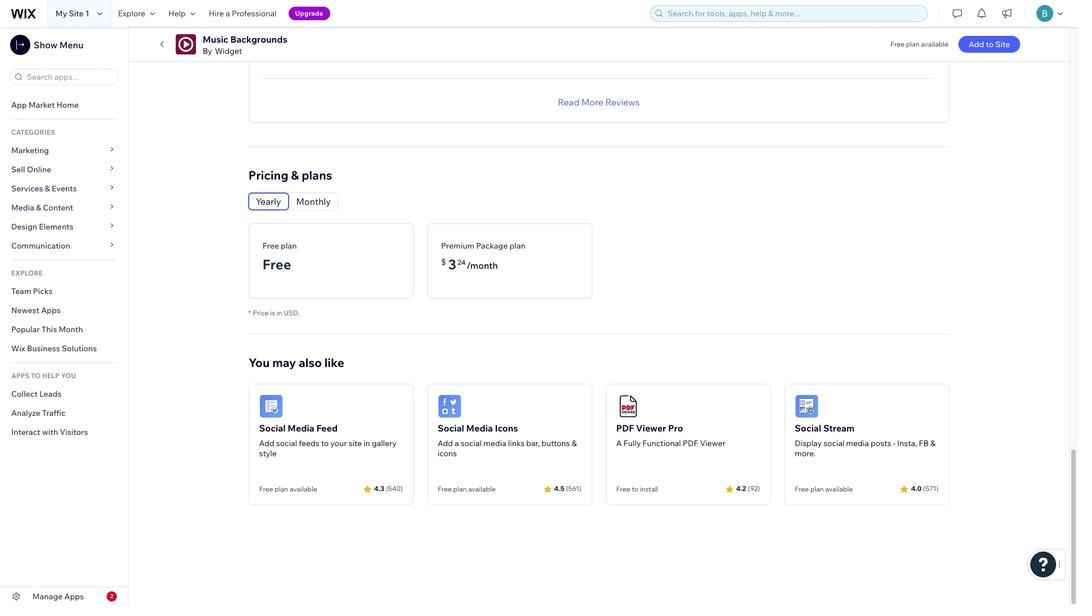 Task type: locate. For each thing, give the bounding box(es) containing it.
1 horizontal spatial in
[[363, 438, 370, 448]]

1 vertical spatial apps
[[64, 592, 84, 602]]

1 horizontal spatial media
[[846, 438, 869, 448]]

-
[[893, 438, 895, 448]]

add inside social media icons add a social media links bar, buttons & icons
[[438, 438, 453, 448]]

0 vertical spatial in
[[277, 309, 282, 317]]

social inside social stream display social media posts - insta, fb & more.
[[795, 423, 821, 434]]

& left 'events'
[[45, 184, 50, 194]]

& right fb
[[931, 438, 936, 448]]

2 horizontal spatial social
[[824, 438, 844, 448]]

social down stream
[[824, 438, 844, 448]]

2 vertical spatial to
[[632, 485, 638, 493]]

media left the icons
[[466, 423, 493, 434]]

marketing
[[11, 145, 49, 156]]

available right helpful at the top right of the page
[[921, 40, 948, 48]]

1 vertical spatial to
[[321, 438, 329, 448]]

3 social from the left
[[824, 438, 844, 448]]

social inside social media feed add social feeds to your site in gallery style
[[259, 423, 286, 434]]

2 horizontal spatial add
[[969, 39, 984, 49]]

site
[[69, 8, 84, 19], [995, 39, 1010, 49]]

free down more.
[[795, 485, 809, 493]]

0 horizontal spatial social
[[259, 423, 286, 434]]

plan right package
[[510, 241, 526, 251]]

media inside social media icons add a social media links bar, buttons & icons
[[483, 438, 506, 448]]

1 media from the left
[[483, 438, 506, 448]]

0 vertical spatial viewer
[[636, 423, 666, 434]]

plan inside free plan free
[[281, 241, 297, 251]]

*
[[248, 309, 251, 317]]

& left plans
[[291, 168, 299, 182]]

social inside social stream display social media posts - insta, fb & more.
[[824, 438, 844, 448]]

to for add
[[986, 39, 994, 49]]

design elements link
[[0, 217, 128, 236]]

1 horizontal spatial social
[[438, 423, 464, 434]]

media
[[11, 203, 34, 213], [288, 423, 314, 434], [466, 423, 493, 434]]

0 horizontal spatial site
[[69, 8, 84, 19]]

gallery
[[372, 438, 397, 448]]

available
[[921, 40, 948, 48], [290, 485, 317, 493], [468, 485, 496, 493], [825, 485, 853, 493]]

1 vertical spatial site
[[995, 39, 1010, 49]]

in
[[277, 309, 282, 317], [363, 438, 370, 448]]

read more reviews
[[558, 96, 640, 108]]

hire a professional
[[209, 8, 277, 19]]

with
[[42, 427, 58, 437]]

1 horizontal spatial to
[[632, 485, 638, 493]]

media up feeds
[[288, 423, 314, 434]]

pricing & plans
[[248, 168, 332, 182]]

0 horizontal spatial pdf
[[616, 423, 634, 434]]

explore
[[11, 269, 43, 277]]

read more reviews button
[[558, 95, 640, 109]]

communication link
[[0, 236, 128, 255]]

1 vertical spatial in
[[363, 438, 370, 448]]

plan down yearly
[[281, 241, 297, 251]]

icons
[[438, 448, 457, 459]]

interact with visitors link
[[0, 423, 128, 442]]

to
[[986, 39, 994, 49], [321, 438, 329, 448], [632, 485, 638, 493]]

2 media from the left
[[846, 438, 869, 448]]

& inside social stream display social media posts - insta, fb & more.
[[931, 438, 936, 448]]

apps for manage apps
[[64, 592, 84, 602]]

music backgrounds by widget
[[203, 34, 287, 56]]

& right buttons
[[572, 438, 577, 448]]

4.3
[[374, 485, 384, 493]]

free down the icons
[[438, 485, 452, 493]]

/month
[[467, 260, 498, 271]]

1
[[85, 8, 89, 19]]

add inside social media feed add social feeds to your site in gallery style
[[259, 438, 274, 448]]

& for content
[[36, 203, 41, 213]]

viewer up functional
[[636, 423, 666, 434]]

interact
[[11, 427, 40, 437]]

available down social media icons add a social media links bar, buttons & icons
[[468, 485, 496, 493]]

a right hire
[[226, 8, 230, 19]]

music backgrounds logo image
[[176, 34, 196, 54]]

pdf down pro
[[683, 438, 698, 448]]

media down the icons
[[483, 438, 506, 448]]

& left content
[[36, 203, 41, 213]]

social left feeds
[[276, 438, 297, 448]]

to inside button
[[986, 39, 994, 49]]

pdf viewer pro logo image
[[616, 395, 640, 418]]

available down social stream display social media posts - insta, fb & more.
[[825, 485, 853, 493]]

free down style
[[259, 485, 273, 493]]

4.0 (571)
[[911, 485, 939, 493]]

1 vertical spatial a
[[455, 438, 459, 448]]

1 social from the left
[[259, 423, 286, 434]]

interact with visitors
[[11, 427, 88, 437]]

add for social media icons
[[438, 438, 453, 448]]

0 vertical spatial site
[[69, 8, 84, 19]]

to inside social media feed add social feeds to your site in gallery style
[[321, 438, 329, 448]]

1 horizontal spatial apps
[[64, 592, 84, 602]]

sell online
[[11, 165, 51, 175]]

media inside social media feed add social feeds to your site in gallery style
[[288, 423, 314, 434]]

social up 'display'
[[795, 423, 821, 434]]

a down social media icons logo
[[455, 438, 459, 448]]

apps up this
[[41, 305, 61, 316]]

social right the icons
[[461, 438, 482, 448]]

(92)
[[748, 485, 760, 493]]

1 horizontal spatial a
[[455, 438, 459, 448]]

monthly button
[[289, 193, 338, 210]]

team picks
[[11, 286, 53, 296]]

in right is
[[277, 309, 282, 317]]

1 vertical spatial pdf
[[683, 438, 698, 448]]

upgrade button
[[288, 7, 330, 20]]

viewer right functional
[[700, 438, 725, 448]]

1 horizontal spatial add
[[438, 438, 453, 448]]

0 horizontal spatial in
[[277, 309, 282, 317]]

0 horizontal spatial apps
[[41, 305, 61, 316]]

media for social media feed
[[288, 423, 314, 434]]

categories
[[11, 128, 55, 136]]

social media icons logo image
[[438, 395, 461, 418]]

media up design
[[11, 203, 34, 213]]

pdf up 'a'
[[616, 423, 634, 434]]

2
[[110, 593, 113, 600]]

0 horizontal spatial media
[[483, 438, 506, 448]]

marketing link
[[0, 141, 128, 160]]

newest apps
[[11, 305, 61, 316]]

0 horizontal spatial media
[[11, 203, 34, 213]]

a
[[226, 8, 230, 19], [455, 438, 459, 448]]

0 vertical spatial a
[[226, 8, 230, 19]]

1 horizontal spatial viewer
[[700, 438, 725, 448]]

widget
[[215, 46, 242, 56]]

0 vertical spatial to
[[986, 39, 994, 49]]

2 horizontal spatial media
[[466, 423, 493, 434]]

yearly
[[256, 196, 281, 207]]

you
[[61, 372, 76, 380]]

social for social stream
[[795, 423, 821, 434]]

this
[[42, 325, 57, 335]]

& for events
[[45, 184, 50, 194]]

plan left (0)
[[906, 40, 920, 48]]

social inside social media icons add a social media links bar, buttons & icons
[[438, 423, 464, 434]]

sell online link
[[0, 160, 128, 179]]

social down social media feed logo
[[259, 423, 286, 434]]

1 horizontal spatial site
[[995, 39, 1010, 49]]

0 vertical spatial pdf
[[616, 423, 634, 434]]

2 social from the left
[[438, 423, 464, 434]]

free
[[890, 40, 904, 48], [262, 241, 279, 251], [262, 256, 291, 273], [259, 485, 273, 493], [438, 485, 452, 493], [616, 485, 630, 493], [795, 485, 809, 493]]

2 horizontal spatial social
[[795, 423, 821, 434]]

media inside social media icons add a social media links bar, buttons & icons
[[466, 423, 493, 434]]

1 social from the left
[[276, 438, 297, 448]]

also
[[299, 355, 322, 370]]

1 horizontal spatial social
[[461, 438, 482, 448]]

plan down the icons
[[453, 485, 467, 493]]

social stream display social media posts - insta, fb & more.
[[795, 423, 936, 459]]

posts
[[871, 438, 891, 448]]

hire
[[209, 8, 224, 19]]

hire a professional link
[[202, 0, 283, 27]]

sidebar element
[[0, 27, 129, 606]]

in right site
[[363, 438, 370, 448]]

visitors
[[60, 427, 88, 437]]

add down social media icons logo
[[438, 438, 453, 448]]

add inside button
[[969, 39, 984, 49]]

3 social from the left
[[795, 423, 821, 434]]

2 horizontal spatial to
[[986, 39, 994, 49]]

upgrade
[[295, 9, 323, 17]]

available down feeds
[[290, 485, 317, 493]]

1 horizontal spatial media
[[288, 423, 314, 434]]

media inside social stream display social media posts - insta, fb & more.
[[846, 438, 869, 448]]

$
[[441, 257, 446, 267]]

&
[[291, 168, 299, 182], [45, 184, 50, 194], [36, 203, 41, 213], [572, 438, 577, 448], [931, 438, 936, 448]]

feed
[[316, 423, 338, 434]]

add down social media feed logo
[[259, 438, 274, 448]]

0 horizontal spatial to
[[321, 438, 329, 448]]

pdf viewer pro a fully functional pdf viewer
[[616, 423, 725, 448]]

site
[[349, 438, 362, 448]]

premium
[[441, 241, 474, 251]]

4.5
[[554, 485, 564, 493]]

media left posts
[[846, 438, 869, 448]]

price
[[253, 309, 269, 317]]

yearly button
[[248, 193, 288, 210]]

social down social media icons logo
[[438, 423, 464, 434]]

services
[[11, 184, 43, 194]]

wix business solutions
[[11, 344, 97, 354]]

4.5 (561)
[[554, 485, 581, 493]]

plan
[[906, 40, 920, 48], [281, 241, 297, 251], [510, 241, 526, 251], [275, 485, 288, 493], [453, 485, 467, 493], [810, 485, 824, 493]]

plan down style
[[275, 485, 288, 493]]

reviews
[[605, 96, 640, 108]]

functional
[[643, 438, 681, 448]]

2 social from the left
[[461, 438, 482, 448]]

available for social media feed
[[290, 485, 317, 493]]

design elements
[[11, 222, 73, 232]]

wix business solutions link
[[0, 339, 128, 358]]

social inside social media feed add social feeds to your site in gallery style
[[276, 438, 297, 448]]

apps
[[41, 305, 61, 316], [64, 592, 84, 602]]

show
[[34, 39, 57, 51]]

0 horizontal spatial social
[[276, 438, 297, 448]]

social media feed logo image
[[259, 395, 283, 418]]

add right (0)
[[969, 39, 984, 49]]

0 horizontal spatial add
[[259, 438, 274, 448]]

0 vertical spatial apps
[[41, 305, 61, 316]]

apps right manage
[[64, 592, 84, 602]]

design
[[11, 222, 37, 232]]



Task type: describe. For each thing, give the bounding box(es) containing it.
collect leads link
[[0, 385, 128, 404]]

home
[[56, 100, 79, 110]]

popular this month
[[11, 325, 83, 335]]

4.2
[[736, 485, 746, 493]]

free plan available for social media feed
[[259, 485, 317, 493]]

may
[[272, 355, 296, 370]]

media & content link
[[0, 198, 128, 217]]

bar,
[[526, 438, 540, 448]]

buttons
[[542, 438, 570, 448]]

4.2 (92)
[[736, 485, 760, 493]]

0 horizontal spatial viewer
[[636, 423, 666, 434]]

professional
[[232, 8, 277, 19]]

(0)
[[924, 34, 935, 45]]

social stream logo image
[[795, 395, 818, 418]]

wix
[[11, 344, 25, 354]]

24
[[457, 258, 465, 266]]

0 horizontal spatial a
[[226, 8, 230, 19]]

(540)
[[386, 485, 403, 493]]

free down the yearly button
[[262, 241, 279, 251]]

newest apps link
[[0, 301, 128, 320]]

backgrounds
[[230, 34, 287, 45]]

solutions
[[62, 344, 97, 354]]

services & events
[[11, 184, 77, 194]]

site inside the add to site button
[[995, 39, 1010, 49]]

style
[[259, 448, 277, 459]]

in inside social media feed add social feeds to your site in gallery style
[[363, 438, 370, 448]]

a inside social media icons add a social media links bar, buttons & icons
[[455, 438, 459, 448]]

analyze traffic link
[[0, 404, 128, 423]]

traffic
[[42, 408, 66, 418]]

manage apps
[[33, 592, 84, 602]]

install
[[640, 485, 658, 493]]

available for social stream
[[825, 485, 853, 493]]

by
[[203, 46, 212, 56]]

(571)
[[923, 485, 939, 493]]

you may also like
[[248, 355, 344, 370]]

online
[[27, 165, 51, 175]]

to for free
[[632, 485, 638, 493]]

communication
[[11, 241, 72, 251]]

free plan available for social stream
[[795, 485, 853, 493]]

Search for tools, apps, help & more... field
[[664, 6, 924, 21]]

show menu
[[34, 39, 83, 51]]

monthly
[[296, 196, 331, 207]]

premium package plan
[[441, 241, 526, 251]]

collect
[[11, 389, 38, 399]]

help
[[42, 372, 60, 380]]

free left (0)
[[890, 40, 904, 48]]

free to install
[[616, 485, 658, 493]]

Search apps... field
[[24, 69, 115, 85]]

apps for newest apps
[[41, 305, 61, 316]]

team
[[11, 286, 31, 296]]

social media feed add social feeds to your site in gallery style
[[259, 423, 397, 459]]

menu
[[59, 39, 83, 51]]

app
[[11, 100, 27, 110]]

free up * price is in usd.
[[262, 256, 291, 273]]

business
[[27, 344, 60, 354]]

social media icons add a social media links bar, buttons & icons
[[438, 423, 577, 459]]

1 vertical spatial viewer
[[700, 438, 725, 448]]

package
[[476, 241, 508, 251]]

plans
[[302, 168, 332, 182]]

add for social media feed
[[259, 438, 274, 448]]

explore
[[118, 8, 145, 19]]

your
[[330, 438, 347, 448]]

fully
[[624, 438, 641, 448]]

& inside social media icons add a social media links bar, buttons & icons
[[572, 438, 577, 448]]

team picks link
[[0, 282, 128, 301]]

events
[[52, 184, 77, 194]]

helpful
[[890, 34, 920, 45]]

links
[[508, 438, 524, 448]]

available for social media icons
[[468, 485, 496, 493]]

social for social media icons
[[438, 423, 464, 434]]

plan down more.
[[810, 485, 824, 493]]

(561)
[[566, 485, 581, 493]]

free plan available for social media icons
[[438, 485, 496, 493]]

help button
[[162, 0, 202, 27]]

you
[[248, 355, 270, 370]]

collect leads
[[11, 389, 61, 399]]

media for social media icons
[[466, 423, 493, 434]]

month
[[59, 325, 83, 335]]

icons
[[495, 423, 518, 434]]

sell
[[11, 165, 25, 175]]

social inside social media icons add a social media links bar, buttons & icons
[[461, 438, 482, 448]]

manage
[[33, 592, 63, 602]]

helpful button
[[873, 33, 920, 46]]

leads
[[39, 389, 61, 399]]

display
[[795, 438, 822, 448]]

newest
[[11, 305, 39, 316]]

& for plans
[[291, 168, 299, 182]]

popular
[[11, 325, 40, 335]]

music
[[203, 34, 228, 45]]

1 horizontal spatial pdf
[[683, 438, 698, 448]]

fb
[[919, 438, 929, 448]]

media & content
[[11, 203, 73, 213]]

apps to help you
[[11, 372, 76, 380]]

free plan free
[[262, 241, 297, 273]]

social for social media feed
[[259, 423, 286, 434]]

media inside media & content link
[[11, 203, 34, 213]]

help
[[168, 8, 186, 19]]

free left install in the right bottom of the page
[[616, 485, 630, 493]]

more
[[581, 96, 603, 108]]

insta,
[[897, 438, 917, 448]]

analyze
[[11, 408, 40, 418]]

my
[[56, 8, 67, 19]]

picks
[[33, 286, 53, 296]]

app market home
[[11, 100, 79, 110]]



Task type: vqa. For each thing, say whether or not it's contained in the screenshot.
COLLECT LEADS
yes



